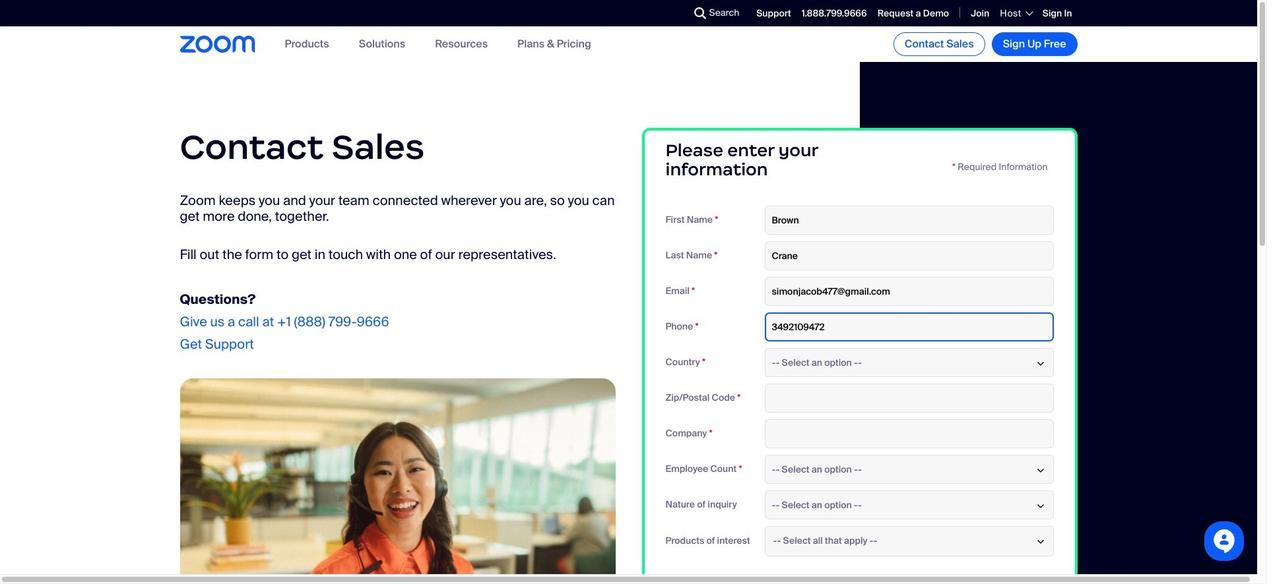 Task type: vqa. For each thing, say whether or not it's contained in the screenshot.
MESSAGES
no



Task type: describe. For each thing, give the bounding box(es) containing it.
zoom logo image
[[180, 36, 255, 53]]

email@yourcompany.com text field
[[765, 277, 1054, 306]]



Task type: locate. For each thing, give the bounding box(es) containing it.
None search field
[[646, 3, 697, 24]]

None text field
[[765, 241, 1054, 270]]

None text field
[[765, 206, 1054, 235], [765, 313, 1054, 342], [765, 384, 1054, 413], [765, 419, 1054, 449], [765, 206, 1054, 235], [765, 313, 1054, 342], [765, 384, 1054, 413], [765, 419, 1054, 449]]

search image
[[694, 7, 706, 19]]

search image
[[694, 7, 706, 19]]

customer support agent image
[[180, 379, 615, 585]]



